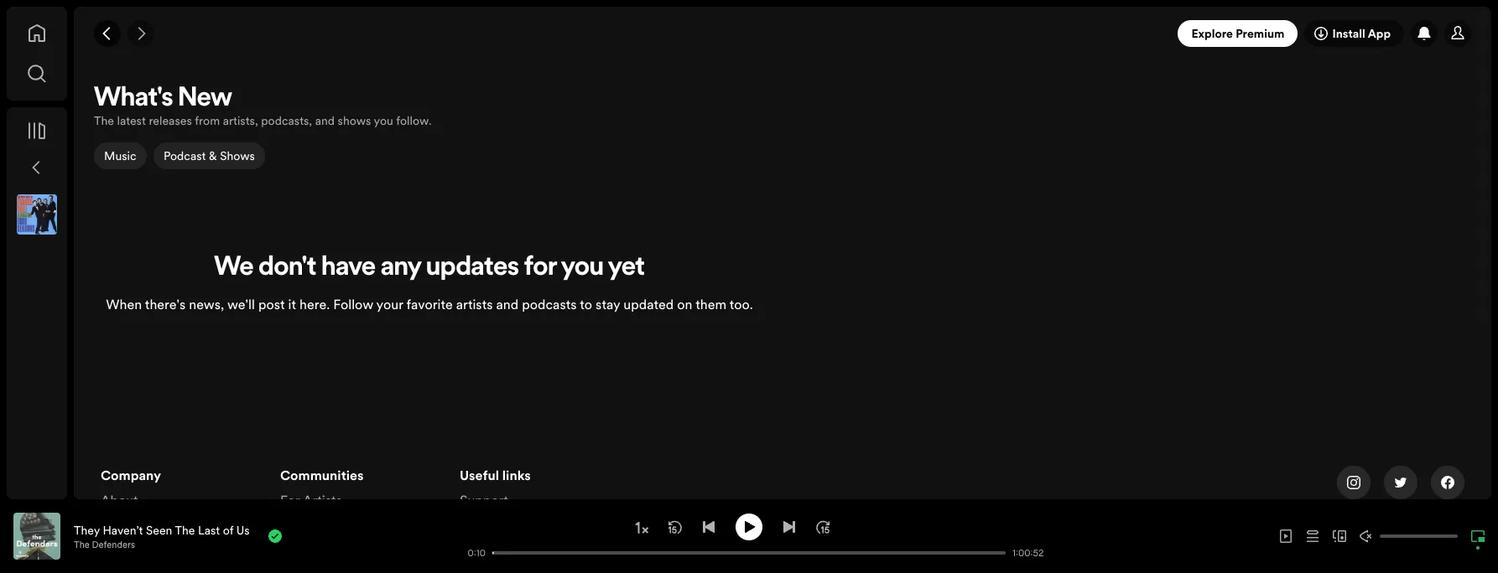 Task type: locate. For each thing, give the bounding box(es) containing it.
shows
[[338, 112, 371, 129]]

main element
[[7, 7, 67, 500]]

company
[[101, 466, 161, 484]]

next image
[[783, 520, 796, 534]]

what's new image
[[1418, 27, 1431, 40]]

list containing communities
[[280, 466, 440, 574]]

1 vertical spatial you
[[561, 255, 604, 282]]

0 vertical spatial and
[[315, 112, 335, 129]]

we'll
[[227, 295, 255, 314]]

updated
[[623, 295, 674, 314]]

group
[[10, 188, 64, 242]]

the inside what's new the latest releases from artists, podcasts, and shows you follow.
[[94, 112, 114, 129]]

change speed image
[[633, 520, 650, 537]]

explore premium button
[[1178, 20, 1298, 47]]

0 horizontal spatial the
[[74, 539, 90, 552]]

your
[[376, 295, 403, 314]]

podcasts,
[[261, 112, 312, 129]]

about link
[[101, 491, 138, 516]]

volume off image
[[1360, 530, 1373, 544]]

artists
[[303, 491, 342, 510]]

list containing company
[[101, 466, 260, 560]]

releases
[[149, 112, 192, 129]]

news,
[[189, 295, 224, 314]]

list
[[101, 466, 260, 560], [280, 466, 440, 574], [460, 466, 619, 535]]

us
[[236, 522, 250, 539]]

stay
[[596, 295, 620, 314]]

defenders
[[92, 539, 135, 552]]

0 horizontal spatial list
[[101, 466, 260, 560]]

2 list from the left
[[280, 466, 440, 574]]

now playing: they haven't seen the last of us by the defenders footer
[[13, 513, 452, 560]]

the left latest at the left top
[[94, 112, 114, 129]]

follow.
[[396, 112, 432, 129]]

any
[[381, 255, 421, 282]]

the left 'defenders'
[[74, 539, 90, 552]]

from
[[195, 112, 220, 129]]

when
[[106, 295, 142, 314]]

and
[[315, 112, 335, 129], [496, 295, 519, 314]]

we
[[214, 255, 254, 282]]

explore premium
[[1191, 25, 1285, 42]]

1 horizontal spatial the
[[94, 112, 114, 129]]

0 vertical spatial you
[[374, 112, 393, 129]]

yet
[[608, 255, 645, 282]]

play image
[[742, 520, 756, 534]]

twitter image
[[1394, 476, 1408, 490]]

what's new the latest releases from artists, podcasts, and shows you follow.
[[94, 86, 432, 129]]

0 horizontal spatial and
[[315, 112, 335, 129]]

you up to
[[561, 255, 604, 282]]

&
[[208, 148, 217, 164]]

connect to a device image
[[1333, 530, 1346, 544]]

podcast
[[163, 148, 206, 164]]

there's
[[145, 295, 186, 314]]

useful links support
[[460, 466, 531, 510]]

1 list from the left
[[101, 466, 260, 560]]

home image
[[27, 23, 47, 44]]

the
[[94, 112, 114, 129], [175, 522, 195, 539], [74, 539, 90, 552]]

about
[[101, 491, 138, 510]]

new
[[178, 86, 232, 112]]

you
[[374, 112, 393, 129], [561, 255, 604, 282]]

podcasts
[[522, 295, 577, 314]]

2 horizontal spatial list
[[460, 466, 619, 535]]

and left shows
[[315, 112, 335, 129]]

app
[[1368, 25, 1391, 42]]

favorite
[[406, 295, 453, 314]]

to
[[580, 295, 592, 314]]

the left the last
[[175, 522, 195, 539]]

useful
[[460, 466, 499, 484]]

support link
[[460, 491, 508, 516]]

shows
[[220, 148, 255, 164]]

for artists link
[[280, 491, 342, 516]]

and right artists at the bottom left of page
[[496, 295, 519, 314]]

you right shows
[[374, 112, 393, 129]]

of
[[223, 522, 233, 539]]

it
[[288, 295, 296, 314]]

1 vertical spatial and
[[496, 295, 519, 314]]

3 list from the left
[[460, 466, 619, 535]]

group inside main element
[[10, 188, 64, 242]]

1 horizontal spatial list
[[280, 466, 440, 574]]

top bar and user menu element
[[74, 7, 1491, 60]]

here.
[[299, 295, 330, 314]]

0 horizontal spatial you
[[374, 112, 393, 129]]

have
[[321, 255, 376, 282]]



Task type: vqa. For each thing, say whether or not it's contained in the screenshot.
Podcast & Shows option on the top
yes



Task type: describe. For each thing, give the bounding box(es) containing it.
they haven't seen the last of us the defenders
[[74, 522, 250, 552]]

latest
[[117, 112, 146, 129]]

follow
[[333, 295, 373, 314]]

previous image
[[702, 520, 715, 534]]

too.
[[730, 295, 753, 314]]

player controls element
[[0, 514, 1046, 560]]

install
[[1332, 25, 1365, 42]]

go back image
[[101, 27, 114, 40]]

last
[[198, 522, 220, 539]]

on
[[677, 295, 692, 314]]

they
[[74, 522, 100, 539]]

explore
[[1191, 25, 1233, 42]]

install app
[[1332, 25, 1391, 42]]

premium
[[1236, 25, 1285, 42]]

for
[[280, 491, 300, 510]]

company about
[[101, 466, 161, 510]]

1 horizontal spatial you
[[561, 255, 604, 282]]

don't
[[258, 255, 316, 282]]

what's
[[94, 86, 173, 112]]

install app link
[[1305, 20, 1404, 47]]

podcast & shows
[[163, 148, 255, 164]]

artists
[[456, 295, 493, 314]]

links
[[502, 466, 531, 484]]

2 horizontal spatial the
[[175, 522, 195, 539]]

we don't have any updates for you yet
[[214, 255, 645, 282]]

support
[[460, 491, 508, 510]]

communities for artists
[[280, 466, 364, 510]]

music
[[104, 148, 136, 164]]

artists,
[[223, 112, 258, 129]]

1 horizontal spatial and
[[496, 295, 519, 314]]

list containing useful links
[[460, 466, 619, 535]]

seen
[[146, 522, 172, 539]]

1:00:52
[[1012, 547, 1044, 560]]

Music checkbox
[[94, 143, 146, 169]]

skip forward 15 seconds image
[[816, 520, 830, 534]]

when there's news, we'll post it here. follow your favorite artists and podcasts to stay updated on them too.
[[106, 295, 753, 314]]

0:10
[[468, 547, 486, 560]]

Podcast & Shows checkbox
[[153, 143, 265, 169]]

haven't
[[103, 522, 143, 539]]

go forward image
[[134, 27, 148, 40]]

they haven't seen the last of us link
[[74, 522, 250, 539]]

you inside what's new the latest releases from artists, podcasts, and shows you follow.
[[374, 112, 393, 129]]

spotify - web player: music for everyone element
[[74, 81, 1491, 574]]

now playing view image
[[39, 521, 53, 534]]

for
[[524, 255, 557, 282]]

and inside what's new the latest releases from artists, podcasts, and shows you follow.
[[315, 112, 335, 129]]

skip back 15 seconds image
[[669, 520, 682, 534]]

instagram image
[[1347, 476, 1361, 490]]

post
[[258, 295, 285, 314]]

them
[[695, 295, 726, 314]]

search image
[[27, 64, 47, 84]]

communities
[[280, 466, 364, 484]]

facebook image
[[1441, 476, 1454, 490]]

the defenders link
[[74, 539, 135, 552]]

updates
[[426, 255, 519, 282]]



